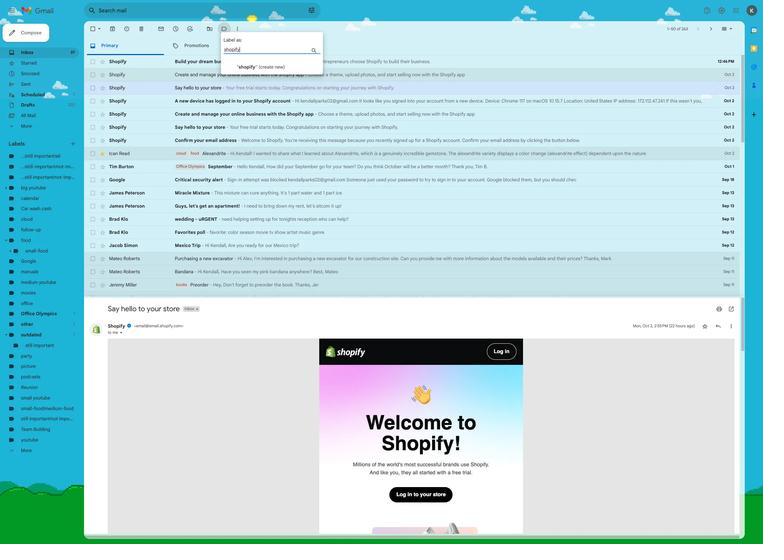 Task type: vqa. For each thing, say whether or not it's contained in the screenshot.
fourth subject - body from the top
no



Task type: locate. For each thing, give the bounding box(es) containing it.
0 horizontal spatial welcome
[[268, 153, 289, 160]]

youtube inside small youtube link
[[37, 439, 56, 446]]

miracle mixture - this mixture can cure anything. it's 1 part water and 1 part ice.
[[194, 212, 381, 218]]

i
[[282, 168, 283, 174], [336, 168, 337, 174], [271, 226, 273, 233]]

you, inside "millions of the world's most successful brands use shopify. and like you, they all started with a free trial."
[[433, 522, 444, 529]]

other
[[23, 358, 37, 364]]

1 mateo roberts from the top
[[121, 285, 156, 291]]

and right water
[[349, 212, 358, 218]]

with down the business.
[[469, 80, 479, 87]]

can left cure
[[268, 212, 276, 218]]

hi left kendall!
[[256, 168, 261, 174]]

starts for your free trial starts today. congratulations on starting your journey with shopify. ﻿͏ ﻿͏ ﻿͏ ﻿͏ ﻿͏ ﻿͏ ﻿͏ ﻿͏ ﻿͏ ﻿͏ ﻿͏ ﻿͏ ﻿͏ ﻿͏ ﻿͏ ﻿͏ ﻿͏ ﻿͏ ﻿͏ ﻿͏ ﻿͏ ﻿͏ ﻿͏ ﻿͏ ﻿͏
[[288, 138, 301, 145]]

ican read
[[121, 168, 144, 174]]

tonights
[[310, 241, 329, 247]]

like inside "millions of the world's most successful brands use shopify. and like you, they all started with a free trial."
[[423, 522, 432, 529]]

it
[[368, 226, 371, 233]]

part
[[323, 212, 333, 218], [362, 212, 372, 218]]

address up alexandrite on the left of page
[[243, 153, 263, 160]]

1 james peterson from the top
[[121, 212, 161, 218]]

and down discover why millions of entrepreneurs choose shopify to build their business. ﻿͏ ﻿͏ ﻿͏ ﻿͏ ﻿͏ ﻿͏ ﻿͏ ﻿͏ ﻿͏ ﻿͏ ﻿͏ ﻿͏ ﻿͏ ﻿͏ ﻿͏ ﻿͏ ﻿͏ ﻿͏ ﻿͏ ﻿͏ ﻿͏ ﻿͏ ﻿͏ ﻿͏ ﻿͏ ﻿͏ ﻿͏ ﻿͏ ﻿͏ ﻿͏ ﻿͏ ﻿͏ ﻿͏ ﻿͏ ﻿͏ ﻿͏ ﻿͏ ﻿͏ ﻿͏ ﻿͏ ﻿͏ at the top
[[420, 80, 428, 87]]

delete image
[[153, 28, 161, 36]]

2 brad from the top
[[121, 255, 133, 262]]

are
[[254, 270, 262, 277]]

free
[[263, 95, 272, 101], [267, 138, 276, 145], [502, 522, 513, 529]]

it
[[399, 109, 402, 116]]

12 row from the top
[[94, 222, 763, 237]]

today. for your free trial starts today. congratulations on starting your journey with shopify. ﻿͏ ﻿͏ ﻿͏ ﻿͏ ﻿͏ ﻿͏ ﻿͏ ﻿͏ ﻿͏ ﻿͏ ﻿͏ ﻿͏ ﻿͏ ﻿͏ ﻿͏ ﻿͏ ﻿͏ ﻿͏ ﻿͏ ﻿͏ ﻿͏ ﻿͏ ﻿͏ ﻿͏ ﻿͏
[[303, 138, 317, 145]]

0 horizontal spatial confirm
[[194, 153, 214, 160]]

2 " from the left
[[284, 72, 286, 78]]

.../still important/all link
[[23, 171, 67, 177]]

0 horizontal spatial september
[[231, 182, 259, 189]]

kendall,
[[277, 182, 295, 189], [234, 270, 252, 277], [226, 299, 244, 306]]

0 vertical spatial you,
[[517, 182, 527, 189]]

0 vertical spatial klo
[[134, 241, 142, 247]]

2 vertical spatial business
[[274, 124, 296, 130]]

sitcom
[[351, 226, 367, 233]]

chec
[[629, 197, 641, 203]]

1 horizontal spatial blocked
[[559, 197, 578, 203]]

important
[[73, 182, 96, 189], [71, 194, 93, 200], [37, 381, 60, 388], [66, 463, 88, 469]]

...still important/not-important link
[[23, 194, 93, 200]]

the up say hello to your store - your free trial starts today. congratulations on starting your journey with shopify. ﻿͏ ﻿͏ ﻿͏ ﻿͏ ﻿͏ ﻿͏ ﻿͏ ﻿͏ ﻿͏ ﻿͏ ﻿͏ ﻿͏ ﻿͏ ﻿͏ ﻿͏ ﻿͏ ﻿͏ ﻿͏ ﻿͏ ﻿͏ ﻿͏ ﻿͏ ﻿͏ ﻿͏ ﻿͏
[[309, 124, 317, 130]]

simon
[[138, 270, 153, 277]]

2 vertical spatial hello
[[135, 339, 152, 349]]

2 peterson from the top
[[139, 226, 161, 233]]

1 brad from the top
[[121, 241, 133, 247]]

hi
[[328, 109, 333, 116], [256, 168, 261, 174], [228, 270, 233, 277], [264, 285, 269, 291], [220, 299, 225, 306]]

gmail image
[[23, 4, 63, 19]]

i up helping
[[271, 226, 273, 233]]

office up other
[[23, 346, 39, 352]]

welcome inside the welcome to shopify!
[[407, 457, 503, 483]]

office up critical
[[196, 183, 208, 188]]

row containing tim burton
[[94, 178, 763, 193]]

device
[[211, 109, 227, 116]]

with inside "millions of the world's most successful brands use shopify. and like you, they all started with a free trial."
[[486, 522, 496, 529]]

small- for food
[[28, 276, 42, 282]]

september
[[231, 182, 259, 189], [328, 182, 354, 189]]

small youtube
[[23, 439, 56, 446]]

1 vertical spatial my
[[281, 299, 288, 306]]

discover why millions of entrepreneurs choose shopify to build their business. ﻿͏ ﻿͏ ﻿͏ ﻿͏ ﻿͏ ﻿͏ ﻿͏ ﻿͏ ﻿͏ ﻿͏ ﻿͏ ﻿͏ ﻿͏ ﻿͏ ﻿͏ ﻿͏ ﻿͏ ﻿͏ ﻿͏ ﻿͏ ﻿͏ ﻿͏ ﻿͏ ﻿͏ ﻿͏ ﻿͏ ﻿͏ ﻿͏ ﻿͏ ﻿͏ ﻿͏ ﻿͏ ﻿͏ ﻿͏ ﻿͏ ﻿͏ ﻿͏ ﻿͏ ﻿͏ ﻿͏ ﻿͏
[[298, 65, 532, 72]]

about right information
[[545, 285, 558, 291]]

2 email from the left
[[545, 153, 557, 160]]

a up "message"
[[373, 124, 376, 130]]

1 horizontal spatial address
[[559, 153, 577, 160]]

0 vertical spatial trial
[[273, 95, 282, 101]]

youtube up small-food/medium-food
[[37, 439, 56, 446]]

1 horizontal spatial about
[[545, 285, 558, 291]]

important for still important/not important
[[66, 463, 88, 469]]

labels navigation
[[0, 23, 96, 545]]

1 vertical spatial now
[[469, 124, 478, 130]]

0 vertical spatial about
[[357, 168, 371, 174]]

0 vertical spatial jeremy
[[121, 314, 138, 320]]

office link
[[23, 334, 37, 341]]

of inside "millions of the world's most successful brands use shopify. and like you, they all started with a free trial."
[[413, 514, 418, 520]]

need down apartment!
[[246, 241, 258, 247]]

0 vertical spatial our
[[295, 270, 303, 277]]

photos, for fifth row from the top of the welcome to shopify! main content
[[412, 124, 429, 130]]

this right if
[[745, 109, 753, 116]]

0 vertical spatial this
[[745, 109, 753, 116]]

james peterson for guys, let's get an apartment!
[[121, 226, 161, 233]]

attempt
[[270, 197, 289, 203]]

important down outdated
[[37, 381, 60, 388]]

like right the looks
[[417, 109, 425, 116]]

up inside 'labels' navigation
[[40, 252, 45, 259]]

rent,
[[329, 226, 339, 233]]

0 horizontal spatial mexico
[[194, 270, 212, 277]]

olympics inside 'labels' navigation
[[40, 346, 63, 352]]

blocked left them,
[[559, 197, 578, 203]]

0 horizontal spatial account
[[303, 109, 323, 116]]

1 horizontal spatial welcome
[[407, 457, 503, 483]]

1 roberts from the top
[[137, 285, 156, 291]]

free up kendall!
[[267, 138, 276, 145]]

.../still
[[23, 171, 37, 177]]

for up the incredible
[[461, 153, 468, 160]]

1 vertical spatial jeremy miller
[[121, 328, 152, 335]]

create and manage your online business with the shopify app - choose a theme, upload photos, and start selling now with the shopify app ͏‌ ͏‌ ͏‌ ͏‌ ͏‌ ͏‌ ͏‌ ͏‌ ͏‌ ͏‌ ͏‌ ͏‌ ͏‌ ͏‌ ͏‌ ͏‌ ͏‌ ͏‌ ͏‌ ͏‌ ͏‌ ͏‌ ͏‌ ͏‌ ͏‌ ͏‌ ͏‌ ͏‌ ͏‌ ͏‌ ͏‌ ͏‌ ͏‌ ͏‌ ͏‌ ͏‌ ͏‌ ͏‌ ͏‌ ͏‌ ͏‌ ͏‌
[[194, 80, 572, 87], [194, 124, 583, 130]]

mexico trip - hi kendall, are you ready for our mexico trip?
[[194, 270, 332, 277]]

1 vertical spatial klo
[[134, 255, 142, 262]]

to inside the welcome to shopify!
[[509, 457, 529, 483]]

0 horizontal spatial "
[[263, 72, 265, 78]]

important down food/medium-
[[66, 463, 88, 469]]

cloud up critical
[[196, 168, 207, 173]]

0 vertical spatial choose
[[343, 80, 361, 87]]

roberts
[[137, 285, 156, 291], [137, 299, 156, 306]]

the left button
[[604, 153, 612, 160]]

1 vertical spatial color
[[253, 255, 265, 262]]

olympics for office olympics september - hello kendall, how did your september go for your team? do you think october will be a better month? thank you, tim b.
[[209, 183, 227, 188]]

0 horizontal spatial was
[[290, 197, 299, 203]]

1 vertical spatial congratulations
[[318, 138, 355, 145]]

my left pink
[[281, 299, 288, 306]]

0 horizontal spatial up
[[40, 252, 45, 259]]

1 inside 'labels' navigation
[[82, 346, 83, 352]]

1 brad klo from the top
[[121, 241, 142, 247]]

shopify inc. image
[[99, 359, 114, 374]]

has
[[229, 109, 238, 116]]

starting for your free trial starts today. congratulations on starting your journey with shopify. ﻿͏ ﻿͏ ﻿͏ ﻿͏ ﻿͏ ﻿͏ ﻿͏ ﻿͏ ﻿͏ ﻿͏ ﻿͏ ﻿͏ ﻿͏ ﻿͏ ﻿͏ ﻿͏ ﻿͏ ﻿͏ ﻿͏ ﻿͏ ﻿͏ ﻿͏ ﻿͏ ﻿͏ ﻿͏
[[363, 138, 381, 145]]

9 row from the top
[[94, 178, 763, 193]]

say
[[194, 95, 203, 101], [194, 138, 204, 145], [120, 339, 133, 349]]

in right interested on the bottom left
[[315, 285, 319, 291]]

a down entrepreneurs
[[362, 80, 365, 87]]

signed up genuinely
[[437, 153, 453, 160]]

still for still important
[[28, 381, 36, 388]]

2 tim from the left
[[528, 182, 536, 189]]

welcome up kendall!
[[268, 153, 289, 160]]

trial down shopify
[[273, 95, 282, 101]]

theme, for 16th row from the bottom
[[366, 80, 382, 87]]

0 vertical spatial important/not-
[[39, 182, 73, 189]]

1 horizontal spatial of
[[413, 514, 418, 520]]

1 peterson from the top
[[139, 212, 161, 218]]

season
[[266, 255, 283, 262]]

office for office olympics
[[23, 346, 39, 352]]

a down "trip"
[[221, 285, 224, 291]]

important down .../still-important/not-important link at left top
[[71, 194, 93, 200]]

setting
[[278, 241, 294, 247]]

1 vertical spatial theme,
[[377, 124, 393, 130]]

account down say hello to your store - your free trial starts today. congratulations on starting your journey with shopify. ﻿͏ ﻿͏ ﻿͏ ﻿͏ ﻿͏ ﻿͏ ﻿͏ ﻿͏ ﻿͏ ﻿͏ ﻿͏ ﻿͏ ﻿͏ ﻿͏ ﻿͏ ﻿͏ ﻿͏ ﻿͏ ﻿͏ ﻿͏ ﻿͏ ﻿͏ ﻿͏ ﻿͏ ﻿͏ ﻿͏ ﻿͏ ﻿͏ ﻿͏ ﻿͏ ͏‌ ͏‌ ͏‌ ͏‌ ͏‌ ͏‌ ͏‌ ͏‌ ͏‌
[[303, 109, 323, 116]]

discover
[[298, 65, 318, 72]]

8 row from the top
[[94, 164, 763, 178]]

choose
[[389, 65, 406, 72]]

hello for say hello to your store - your free trial starts today. congratulations on starting your journey with shopify. ﻿͏ ﻿͏ ﻿͏ ﻿͏ ﻿͏ ﻿͏ ﻿͏ ﻿͏ ﻿͏ ﻿͏ ﻿͏ ﻿͏ ﻿͏ ﻿͏ ﻿͏ ﻿͏ ﻿͏ ﻿͏ ﻿͏ ﻿͏ ﻿͏ ﻿͏ ﻿͏ ﻿͏ ﻿͏
[[205, 138, 217, 145]]

cloud inside row
[[196, 168, 207, 173]]

dependent
[[654, 168, 679, 174]]

6 row from the top
[[94, 134, 763, 149]]

- right "trip"
[[224, 270, 227, 277]]

1 vertical spatial their
[[619, 285, 629, 291]]

7 for other
[[81, 358, 83, 363]]

7 for outdated
[[81, 370, 83, 375]]

up
[[454, 153, 460, 160], [295, 241, 301, 247], [40, 252, 45, 259]]

food inside welcome to shopify! main content
[[212, 168, 221, 173]]

mateo for bandana - hi kendall, have you seen my pink bandana anywhere? best, mateo
[[121, 299, 136, 306]]

tv
[[299, 255, 304, 262]]

james
[[121, 212, 138, 218], [121, 226, 138, 233]]

critical security alert - sign-in attempt was blocked kendallparks02@gmail.com someone just used your password to try to sign in to your account. google blocked them, but you should chec
[[194, 197, 641, 203]]

mexico down show
[[304, 270, 321, 277]]

1 jeremy miller row from the top
[[94, 310, 763, 324]]

purchasing a new excavator - hi alex, i'm interested in purchasing a new excavator for our construction site. can you provide me with more information about the models available and their prices? thanks, mark
[[194, 285, 680, 291]]

1 horizontal spatial "
[[284, 72, 286, 78]]

of right 50
[[752, 29, 756, 35]]

kendall, left have
[[226, 299, 244, 306]]

try
[[472, 197, 479, 203]]

2 brad klo from the top
[[121, 255, 142, 262]]

new right purchasing
[[226, 285, 235, 291]]

kendallparks02@gmail.com down say hello to your store - your free trial starts today. congratulations on starting your journey with shopify. ﻿͏ ﻿͏ ﻿͏ ﻿͏ ﻿͏ ﻿͏ ﻿͏ ﻿͏ ﻿͏ ﻿͏ ﻿͏ ﻿͏ ﻿͏ ﻿͏ ﻿͏ ﻿͏ ﻿͏ ﻿͏ ﻿͏ ﻿͏ ﻿͏ ﻿͏ ﻿͏ ﻿͏ ﻿͏ ﻿͏ ﻿͏ ﻿͏ ﻿͏ ﻿͏ ͏‌ ͏‌ ͏‌ ͏‌ ͏‌ ͏‌ ͏‌ ͏‌ ͏‌
[[334, 109, 398, 116]]

10 row from the top
[[94, 193, 763, 207]]

olympics for office olympics
[[40, 346, 63, 352]]

follow-up
[[23, 252, 45, 259]]

row
[[94, 61, 763, 76], [94, 76, 763, 91], [94, 91, 763, 105], [94, 105, 763, 120], [94, 120, 763, 134], [94, 134, 763, 149], [94, 149, 763, 164], [94, 164, 763, 178], [94, 178, 763, 193], [94, 193, 763, 207], [94, 207, 763, 222], [94, 222, 763, 237], [94, 237, 763, 251], [94, 251, 763, 266], [94, 266, 763, 281], [94, 281, 763, 295], [94, 295, 763, 310]]

2 james from the top
[[121, 226, 138, 233]]

free inside "millions of the world's most successful brands use shopify. and like you, they all started with a free trial."
[[502, 522, 513, 529]]

car wash cash link
[[23, 229, 57, 236]]

3 7 from the top
[[81, 370, 83, 375]]

theme, down entrepreneurs
[[366, 80, 382, 87]]

archive image
[[121, 28, 129, 36]]

you, inside row
[[517, 182, 527, 189]]

2 vertical spatial store
[[181, 339, 200, 349]]

1 vertical spatial choose
[[354, 124, 371, 130]]

1 vertical spatial store
[[238, 138, 250, 145]]

jeremy
[[121, 314, 138, 320], [121, 328, 138, 335]]

0 vertical spatial free
[[263, 95, 272, 101]]

2 account from the left
[[474, 109, 493, 116]]

office inside 'labels' navigation
[[23, 346, 39, 352]]

None checkbox
[[99, 28, 107, 36], [99, 65, 107, 72], [99, 80, 107, 87], [99, 94, 107, 102], [99, 109, 107, 116], [99, 28, 107, 36], [99, 65, 107, 72], [99, 80, 107, 87], [99, 94, 107, 102], [99, 109, 107, 116]]

choose up say hello to your store - your free trial starts today. congratulations on starting your journey with shopify. ﻿͏ ﻿͏ ﻿͏ ﻿͏ ﻿͏ ﻿͏ ﻿͏ ﻿͏ ﻿͏ ﻿͏ ﻿͏ ﻿͏ ﻿͏ ﻿͏ ﻿͏ ﻿͏ ﻿͏ ﻿͏ ﻿͏ ﻿͏ ﻿͏ ﻿͏ ﻿͏ ﻿͏ ﻿͏
[[354, 124, 371, 130]]

2:55 pm
[[727, 360, 742, 365]]

youtube inside 'medium youtube' link
[[43, 311, 62, 317]]

choose for fifth row from the top of the welcome to shopify! main content
[[354, 124, 371, 130]]

1 horizontal spatial part
[[362, 212, 372, 218]]

journey for your free trial starts today. congratulations on starting your journey with shopify. ﻿͏ ﻿͏ ﻿͏ ﻿͏ ﻿͏ ﻿͏ ﻿͏ ﻿͏ ﻿͏ ﻿͏ ﻿͏ ﻿͏ ﻿͏ ﻿͏ ﻿͏ ﻿͏ ﻿͏ ﻿͏ ﻿͏ ﻿͏ ﻿͏ ﻿͏ ﻿͏ ﻿͏ ﻿͏ ﻿͏ ﻿͏ ﻿͏ ﻿͏ ﻿͏ ͏‌ ͏‌ ͏‌ ͏‌ ͏‌ ͏‌ ͏‌ ͏‌ ͏‌
[[390, 95, 407, 101]]

in right logged
[[257, 109, 262, 116]]

water
[[334, 212, 347, 218]]

start down build at the top right of the page
[[430, 80, 441, 87]]

outdated link
[[23, 369, 46, 376]]

upload down choose
[[384, 80, 400, 87]]

today. down new)
[[298, 95, 312, 101]]

1 vertical spatial brad klo
[[121, 255, 142, 262]]

need
[[274, 226, 286, 233], [246, 241, 258, 247]]

2 klo from the top
[[134, 255, 142, 262]]

2 vertical spatial of
[[413, 514, 418, 520]]

cell
[[141, 360, 146, 365]]

your for your free trial starts today. congratulations on starting your journey with shopify. ﻿͏ ﻿͏ ﻿͏ ﻿͏ ﻿͏ ﻿͏ ﻿͏ ﻿͏ ﻿͏ ﻿͏ ﻿͏ ﻿͏ ﻿͏ ﻿͏ ﻿͏ ﻿͏ ﻿͏ ﻿͏ ﻿͏ ﻿͏ ﻿͏ ﻿͏ ﻿͏ ﻿͏ ﻿͏
[[255, 138, 266, 145]]

0 vertical spatial mateo roberts
[[121, 285, 156, 291]]

0 vertical spatial theme,
[[366, 80, 382, 87]]

1 horizontal spatial confirm
[[514, 153, 532, 160]]

brad klo for favorites poll
[[121, 255, 142, 262]]

olympics inside "office olympics september - hello kendall, how did your september go for your team? do you think october will be a better month? thank you, tim b."
[[209, 183, 227, 188]]

create and manage your online business with the shopify app - choose a theme, upload photos, and start selling now with the shopify app ͏‌ ͏‌ ͏‌ ͏‌ ͏‌ ͏‌ ͏‌ ͏‌ ͏‌ ͏‌ ͏‌ ͏‌ ͏‌ ͏‌ ͏‌ ͏‌ ͏‌ ͏‌ ͏‌ ͏‌ ͏‌ ͏‌ ͏‌ ͏‌ ͏‌ ͏‌ ͏‌ ͏‌ ͏‌ ͏‌ ͏‌ ͏‌ ͏‌ ͏‌ ͏‌ ͏‌ ͏‌ ͏‌ ͏‌ ͏‌ ͏‌ ͏‌ down "it"
[[194, 124, 583, 130]]

it's
[[312, 212, 319, 218]]

still up party link
[[28, 381, 36, 388]]

roberts for purchasing a new excavator - hi alex, i'm interested in purchasing a new excavator for our construction site. can you provide me with more information about the models available and their prices? thanks, mark
[[137, 285, 156, 291]]

kendall, left how
[[277, 182, 295, 189]]

0 horizontal spatial office
[[23, 346, 39, 352]]

because
[[386, 153, 406, 160]]

our down tv
[[295, 270, 303, 277]]

used
[[418, 197, 429, 203]]

states
[[666, 109, 680, 116]]

search mail image
[[96, 5, 109, 18]]

scheduled
[[23, 102, 50, 108]]

1 " from the left
[[263, 72, 265, 78]]

still left important/not
[[23, 463, 31, 469]]

hi down say hello to your store - your free trial starts today. congratulations on starting your journey with shopify. ﻿͏ ﻿͏ ﻿͏ ﻿͏ ﻿͏ ﻿͏ ﻿͏ ﻿͏ ﻿͏ ﻿͏ ﻿͏ ﻿͏ ﻿͏ ﻿͏ ﻿͏ ﻿͏ ﻿͏ ﻿͏ ﻿͏ ﻿͏ ﻿͏ ﻿͏ ﻿͏ ﻿͏ ﻿͏ ﻿͏ ﻿͏ ﻿͏ ﻿͏ ﻿͏ ͏‌ ͏‌ ͏‌ ͏‌ ͏‌ ͏‌ ͏‌ ͏‌ ͏‌
[[328, 109, 333, 116]]

0 vertical spatial business
[[238, 65, 260, 72]]

row containing ican read
[[94, 164, 763, 178]]

with down brands
[[486, 522, 496, 529]]

0 vertical spatial account.
[[492, 153, 512, 160]]

i right the what
[[336, 168, 337, 174]]

1 horizontal spatial this
[[745, 109, 753, 116]]

selling down build at the top right of the page
[[442, 80, 457, 87]]

say hello to your store
[[120, 339, 200, 349]]

starting for your free trial starts today. congratulations on starting your journey with shopify. ﻿͏ ﻿͏ ﻿͏ ﻿͏ ﻿͏ ﻿͏ ﻿͏ ﻿͏ ﻿͏ ﻿͏ ﻿͏ ﻿͏ ﻿͏ ﻿͏ ﻿͏ ﻿͏ ﻿͏ ﻿͏ ﻿͏ ﻿͏ ﻿͏ ﻿͏ ﻿͏ ﻿͏ ﻿͏ ﻿͏ ﻿͏ ﻿͏ ﻿͏ ﻿͏ ͏‌ ͏‌ ͏‌ ͏‌ ͏‌ ͏‌ ͏‌ ͏‌ ͏‌
[[359, 95, 377, 101]]

1 vertical spatial james
[[121, 226, 138, 233]]

need down cure
[[274, 226, 286, 233]]

peterson for miracle
[[139, 212, 161, 218]]

just
[[408, 197, 417, 203]]

tim left 'burton'
[[121, 182, 130, 189]]

can right 'who'
[[365, 241, 373, 247]]

tab list containing primary
[[94, 41, 763, 61]]

2 vertical spatial say
[[120, 339, 133, 349]]

1 horizontal spatial tim
[[528, 182, 536, 189]]

0 vertical spatial your
[[251, 95, 261, 101]]

up!
[[372, 226, 380, 233]]

- up say hello to your store - your free trial starts today. congratulations on starting your journey with shopify. ﻿͏ ﻿͏ ﻿͏ ﻿͏ ﻿͏ ﻿͏ ﻿͏ ﻿͏ ﻿͏ ﻿͏ ﻿͏ ﻿͏ ﻿͏ ﻿͏ ﻿͏ ﻿͏ ﻿͏ ﻿͏ ﻿͏ ﻿͏ ﻿͏ ﻿͏ ﻿͏ ﻿͏ ﻿͏ ﻿͏ ﻿͏ ﻿͏ ﻿͏ ﻿͏ ͏‌ ͏‌ ͏‌ ͏‌ ͏‌ ͏‌ ͏‌ ͏‌ ͏‌
[[339, 80, 341, 87]]

verified sender image
[[141, 360, 146, 365]]

1 horizontal spatial office
[[196, 183, 208, 188]]

None search field
[[94, 3, 357, 20]]

labels
[[9, 156, 28, 164]]

trial for your free trial starts today. congratulations on starting your journey with shopify. ﻿͏ ﻿͏ ﻿͏ ﻿͏ ﻿͏ ﻿͏ ﻿͏ ﻿͏ ﻿͏ ﻿͏ ﻿͏ ﻿͏ ﻿͏ ﻿͏ ﻿͏ ﻿͏ ﻿͏ ﻿͏ ﻿͏ ﻿͏ ﻿͏ ﻿͏ ﻿͏ ﻿͏ ﻿͏ ﻿͏ ﻿͏ ﻿͏ ﻿͏ ﻿͏ ͏‌ ͏‌ ͏‌ ͏‌ ͏‌ ͏‌ ͏‌ ͏‌ ͏‌
[[273, 95, 282, 101]]

color down by
[[577, 168, 588, 174]]

trial for your free trial starts today. congratulations on starting your journey with shopify. ﻿͏ ﻿͏ ﻿͏ ﻿͏ ﻿͏ ﻿͏ ﻿͏ ﻿͏ ﻿͏ ﻿͏ ﻿͏ ﻿͏ ﻿͏ ﻿͏ ﻿͏ ﻿͏ ﻿͏ ﻿͏ ﻿͏ ﻿͏ ﻿͏ ﻿͏ ﻿͏ ﻿͏ ﻿͏
[[278, 138, 286, 145]]

"
[[263, 72, 265, 78], [284, 72, 286, 78]]

congratulations down millions
[[314, 95, 351, 101]]

0 vertical spatial create and manage your online business with the shopify app - choose a theme, upload photos, and start selling now with the shopify app ͏‌ ͏‌ ͏‌ ͏‌ ͏‌ ͏‌ ͏‌ ͏‌ ͏‌ ͏‌ ͏‌ ͏‌ ͏‌ ͏‌ ͏‌ ͏‌ ͏‌ ͏‌ ͏‌ ͏‌ ͏‌ ͏‌ ͏‌ ͏‌ ͏‌ ͏‌ ͏‌ ͏‌ ͏‌ ͏‌ ͏‌ ͏‌ ͏‌ ͏‌ ͏‌ ͏‌ ͏‌ ͏‌ ͏‌ ͏‌ ͏‌ ͏‌
[[194, 80, 572, 87]]

photos, for 16th row from the bottom
[[401, 80, 418, 87]]

0 vertical spatial peterson
[[139, 212, 161, 218]]

1 klo from the top
[[134, 241, 142, 247]]

kendallparks02@gmail.com down go
[[320, 197, 384, 203]]

1 horizontal spatial you,
[[517, 182, 527, 189]]

account.
[[492, 153, 512, 160], [520, 197, 540, 203]]

can
[[445, 285, 454, 291]]

free for your free trial starts today. congratulations on starting your journey with shopify. ﻿͏ ﻿͏ ﻿͏ ﻿͏ ﻿͏ ﻿͏ ﻿͏ ﻿͏ ﻿͏ ﻿͏ ﻿͏ ﻿͏ ﻿͏ ﻿͏ ﻿͏ ﻿͏ ﻿͏ ﻿͏ ﻿͏ ﻿͏ ﻿͏ ﻿͏ ﻿͏ ﻿͏ ﻿͏ ﻿͏ ﻿͏ ﻿͏ ﻿͏ ﻿͏ ͏‌ ͏‌ ͏‌ ͏‌ ͏‌ ͏‌ ͏‌ ͏‌ ͏‌
[[263, 95, 272, 101]]

klo for wedding - urgent - need helping setting up for tonights reception who can help?
[[134, 241, 142, 247]]

2 mateo roberts from the top
[[121, 299, 156, 306]]

button
[[613, 153, 629, 160]]

0 horizontal spatial email
[[228, 153, 242, 160]]

confirm your email address - welcome to shopify. you're receiving this message because you recently signed up for a shopify account. confirm your email address by clicking the button below.
[[194, 153, 645, 160]]

start for fifth row from the top of the welcome to shopify! main content
[[440, 124, 451, 130]]

2 jeremy from the top
[[121, 328, 138, 335]]

- up kendall!
[[264, 153, 267, 160]]

now for 16th row from the bottom
[[458, 80, 468, 87]]

0 vertical spatial starts
[[284, 95, 297, 101]]

1 james from the top
[[121, 212, 138, 218]]

email up the variety
[[545, 153, 557, 160]]

about up "office olympics september - hello kendall, how did your september go for your team? do you think october will be a better month? thank you, tim b."
[[357, 168, 371, 174]]

1 horizontal spatial email
[[545, 153, 557, 160]]

mateo roberts
[[121, 285, 156, 291], [121, 299, 156, 306]]

receiving
[[332, 153, 353, 160]]

important/not- down .../still-important/not-important link at left top
[[36, 194, 71, 200]]

0 vertical spatial journey
[[390, 95, 407, 101]]

1 miller from the top
[[140, 314, 152, 320]]

inbox link
[[23, 55, 37, 62]]

journey up "it"
[[390, 95, 407, 101]]

tab list
[[94, 41, 763, 61]]

starting
[[359, 95, 377, 101], [363, 138, 381, 145]]

1 vertical spatial was
[[290, 197, 299, 203]]

1 vertical spatial create
[[194, 124, 211, 130]]

0 vertical spatial hello
[[204, 95, 215, 101]]

today.
[[298, 95, 312, 101], [303, 138, 317, 145]]

podcasts
[[23, 416, 45, 423]]

None checkbox
[[99, 123, 107, 131], [99, 138, 107, 145], [99, 153, 107, 160], [99, 167, 107, 175], [99, 182, 107, 189], [99, 197, 107, 204], [99, 211, 107, 218], [99, 226, 107, 233], [99, 240, 107, 248], [99, 255, 107, 262], [99, 270, 107, 277], [99, 284, 107, 292], [99, 299, 107, 306], [99, 313, 107, 321], [99, 328, 107, 335], [99, 123, 107, 131], [99, 138, 107, 145], [99, 153, 107, 160], [99, 167, 107, 175], [99, 182, 107, 189], [99, 197, 107, 204], [99, 211, 107, 218], [99, 226, 107, 233], [99, 240, 107, 248], [99, 255, 107, 262], [99, 270, 107, 277], [99, 284, 107, 292], [99, 299, 107, 306], [99, 313, 107, 321], [99, 328, 107, 335]]

4 row from the top
[[94, 105, 763, 120]]

signed
[[436, 109, 451, 116], [437, 153, 453, 160]]

important for ...still important/not-important
[[71, 194, 93, 200]]

anywhere?
[[321, 299, 347, 306]]

you, down world's
[[433, 522, 444, 529]]

store for say hello to your store - your free trial starts today. congratulations on starting your journey with shopify. ﻿͏ ﻿͏ ﻿͏ ﻿͏ ﻿͏ ﻿͏ ﻿͏ ﻿͏ ﻿͏ ﻿͏ ﻿͏ ﻿͏ ﻿͏ ﻿͏ ﻿͏ ﻿͏ ﻿͏ ﻿͏ ﻿͏ ﻿͏ ﻿͏ ﻿͏ ﻿͏ ﻿͏ ﻿͏
[[238, 138, 250, 145]]

artist
[[319, 255, 331, 262]]

1 vertical spatial on
[[585, 109, 591, 116]]

starting down entrepreneurs
[[359, 95, 377, 101]]

2 roberts from the top
[[137, 299, 156, 306]]

1 horizontal spatial excavator
[[363, 285, 386, 291]]

0 vertical spatial james peterson
[[121, 212, 161, 218]]

a down brands
[[498, 522, 501, 529]]

0 horizontal spatial google
[[23, 288, 40, 294]]

0 vertical spatial miller
[[140, 314, 152, 320]]

the up the and
[[420, 514, 428, 520]]

2 september from the left
[[328, 182, 354, 189]]

your for your free trial starts today. congratulations on starting your journey with shopify. ﻿͏ ﻿͏ ﻿͏ ﻿͏ ﻿͏ ﻿͏ ﻿͏ ﻿͏ ﻿͏ ﻿͏ ﻿͏ ﻿͏ ﻿͏ ﻿͏ ﻿͏ ﻿͏ ﻿͏ ﻿͏ ﻿͏ ﻿͏ ﻿͏ ﻿͏ ﻿͏ ﻿͏ ﻿͏ ﻿͏ ﻿͏ ﻿͏ ﻿͏ ﻿͏ ͏‌ ͏‌ ͏‌ ͏‌ ͏‌ ͏‌ ͏‌ ͏‌ ͏‌
[[251, 95, 261, 101]]

0 horizontal spatial can
[[268, 212, 276, 218]]

2 create and manage your online business with the shopify app - choose a theme, upload photos, and start selling now with the shopify app ͏‌ ͏‌ ͏‌ ͏‌ ͏‌ ͏‌ ͏‌ ͏‌ ͏‌ ͏‌ ͏‌ ͏‌ ͏‌ ͏‌ ͏‌ ͏‌ ͏‌ ͏‌ ͏‌ ͏‌ ͏‌ ͏‌ ͏‌ ͏‌ ͏‌ ͏‌ ͏‌ ͏‌ ͏‌ ͏‌ ͏‌ ͏‌ ͏‌ ͏‌ ͏‌ ͏‌ ͏‌ ͏‌ ͏‌ ͏‌ ͏‌ ͏‌ from the top
[[194, 124, 583, 130]]

new
[[199, 109, 209, 116], [511, 109, 520, 116], [226, 285, 235, 291], [352, 285, 361, 291]]

0 horizontal spatial my
[[281, 299, 288, 306]]

their left prices?
[[619, 285, 629, 291]]

0 horizontal spatial part
[[323, 212, 333, 218]]

office inside "office olympics september - hello kendall, how did your september go for your team? do you think october will be a better month? thank you, tim b."
[[196, 183, 208, 188]]

color up are
[[253, 255, 265, 262]]

reception
[[330, 241, 353, 247]]

Label-as menu open text field
[[248, 51, 370, 60]]

more
[[504, 285, 516, 291]]

0 horizontal spatial address
[[243, 153, 263, 160]]

wanted
[[284, 168, 301, 174]]

signed left into
[[436, 109, 451, 116]]

brad klo
[[121, 241, 142, 247], [121, 255, 142, 262]]

0 horizontal spatial tim
[[121, 182, 130, 189]]

start for 16th row from the bottom
[[430, 80, 441, 87]]

office for office olympics september - hello kendall, how did your september go for your team? do you think october will be a better month? thank you, tim b.
[[196, 183, 208, 188]]

a inside "millions of the world's most successful brands use shopify. and like you, they all started with a free trial."
[[498, 522, 501, 529]]

of right millions
[[348, 65, 353, 72]]

welcome down "wave hello!" image
[[407, 457, 503, 483]]

0 vertical spatial photos,
[[401, 80, 418, 87]]

into
[[453, 109, 461, 116]]

0 horizontal spatial blocked
[[300, 197, 319, 203]]

0 vertical spatial today.
[[298, 95, 312, 101]]

1
[[741, 29, 743, 35], [320, 212, 322, 218], [359, 212, 361, 218], [82, 346, 83, 352]]

google up manuals
[[23, 288, 40, 294]]

say for say hello to your store
[[120, 339, 133, 349]]

0 vertical spatial brad klo
[[121, 241, 142, 247]]

2 7 from the top
[[81, 358, 83, 363]]

0 vertical spatial like
[[417, 109, 425, 116]]

1 address from the left
[[243, 153, 263, 160]]

11 row from the top
[[94, 207, 763, 222]]

september up alert
[[231, 182, 259, 189]]

journey for your free trial starts today. congratulations on starting your journey with shopify. ﻿͏ ﻿͏ ﻿͏ ﻿͏ ﻿͏ ﻿͏ ﻿͏ ﻿͏ ﻿͏ ﻿͏ ﻿͏ ﻿͏ ﻿͏ ﻿͏ ﻿͏ ﻿͏ ﻿͏ ﻿͏ ﻿͏ ﻿͏ ﻿͏ ﻿͏ ﻿͏ ﻿͏ ﻿͏
[[394, 138, 412, 145]]

promotions
[[205, 48, 232, 54]]

1 vertical spatial jeremy
[[121, 328, 138, 335]]

email up alexandrite on the left of page
[[228, 153, 242, 160]]

manuals link
[[23, 299, 43, 306]]

a right from
[[506, 109, 509, 116]]

build
[[194, 65, 207, 72]]

1 part from the left
[[323, 212, 333, 218]]

chrome
[[557, 109, 576, 116]]

google inside 'labels' navigation
[[23, 288, 40, 294]]

0 vertical spatial jeremy miller
[[121, 314, 152, 320]]

them,
[[579, 197, 592, 203]]

part left water
[[323, 212, 333, 218]]

report spam image
[[137, 28, 145, 36]]

1 vertical spatial say
[[194, 138, 204, 145]]

2 james peterson from the top
[[121, 226, 161, 233]]

selling down into
[[453, 124, 468, 130]]

thanks,
[[649, 285, 667, 291]]

Search mail text field
[[110, 8, 322, 15]]

0 vertical spatial still
[[28, 381, 36, 388]]

7
[[81, 102, 83, 108], [81, 358, 83, 363], [81, 370, 83, 375]]

miller for first 'jeremy miller' row from the bottom
[[140, 328, 152, 335]]

now down a new device has logged in to your shopify account - hi kendallparks02@gmail.com it looks like you signed into your account from a new device. device: chrome 117 on macos 10.15.7 location: united states ip address: 172.112.47.241 if this was
[[469, 124, 478, 130]]

1 vertical spatial of
[[348, 65, 353, 72]]

they
[[446, 522, 457, 529]]

2 miller from the top
[[140, 328, 152, 335]]

1 horizontal spatial now
[[469, 124, 478, 130]]

1 row from the top
[[94, 61, 763, 76]]

15 row from the top
[[94, 266, 763, 281]]

1 7 from the top
[[81, 102, 83, 108]]

0 horizontal spatial you,
[[433, 522, 444, 529]]

photos, down discover why millions of entrepreneurs choose shopify to build their business. ﻿͏ ﻿͏ ﻿͏ ﻿͏ ﻿͏ ﻿͏ ﻿͏ ﻿͏ ﻿͏ ﻿͏ ﻿͏ ﻿͏ ﻿͏ ﻿͏ ﻿͏ ﻿͏ ﻿͏ ﻿͏ ﻿͏ ﻿͏ ﻿͏ ﻿͏ ﻿͏ ﻿͏ ﻿͏ ﻿͏ ﻿͏ ﻿͏ ﻿͏ ﻿͏ ﻿͏ ﻿͏ ﻿͏ ﻿͏ ﻿͏ ﻿͏ ﻿͏ ﻿͏ ﻿͏ ﻿͏ ﻿͏ at the top
[[401, 80, 418, 87]]

theme, up "message"
[[377, 124, 393, 130]]

1 vertical spatial office
[[23, 346, 39, 352]]

starts for your free trial starts today. congratulations on starting your journey with shopify. ﻿͏ ﻿͏ ﻿͏ ﻿͏ ﻿͏ ﻿͏ ﻿͏ ﻿͏ ﻿͏ ﻿͏ ﻿͏ ﻿͏ ﻿͏ ﻿͏ ﻿͏ ﻿͏ ﻿͏ ﻿͏ ﻿͏ ﻿͏ ﻿͏ ﻿͏ ﻿͏ ﻿͏ ﻿͏ ﻿͏ ﻿͏ ﻿͏ ﻿͏ ﻿͏ ͏‌ ͏‌ ͏‌ ͏‌ ͏‌ ͏‌ ͏‌ ͏‌ ͏‌
[[284, 95, 297, 101]]

still
[[28, 381, 36, 388], [23, 463, 31, 469]]

create down a
[[194, 124, 211, 130]]

account. up the
[[492, 153, 512, 160]]

for right ready
[[287, 270, 294, 277]]

like right the and
[[423, 522, 432, 529]]

1 horizontal spatial september
[[328, 182, 354, 189]]

jeremy miller row
[[94, 310, 763, 324], [94, 324, 763, 339]]

1 vertical spatial cloud
[[23, 241, 36, 247]]

trial
[[273, 95, 282, 101], [278, 138, 286, 145]]

peterson for guys,
[[139, 226, 161, 233]]



Task type: describe. For each thing, give the bounding box(es) containing it.
james for guys, let's get an apartment!
[[121, 226, 138, 233]]

if
[[740, 109, 743, 116]]

youtube for small youtube
[[37, 439, 56, 446]]

guys,
[[194, 226, 209, 233]]

and right available
[[608, 285, 617, 291]]

hi left "alex,"
[[264, 285, 269, 291]]

medium
[[23, 311, 42, 317]]

say for say hello to your store - your free trial starts today. congratulations on starting your journey with shopify. ﻿͏ ﻿͏ ﻿͏ ﻿͏ ﻿͏ ﻿͏ ﻿͏ ﻿͏ ﻿͏ ﻿͏ ﻿͏ ﻿͏ ﻿͏ ﻿͏ ﻿͏ ﻿͏ ﻿͏ ﻿͏ ﻿͏ ﻿͏ ﻿͏ ﻿͏ ﻿͏ ﻿͏ ﻿͏ ﻿͏ ﻿͏ ﻿͏ ﻿͏ ﻿͏ ͏‌ ͏‌ ͏‌ ͏‌ ͏‌ ͏‌ ͏‌ ͏‌ ͏‌
[[194, 95, 203, 101]]

3 row from the top
[[94, 91, 763, 105]]

row containing jacob simon
[[94, 266, 763, 281]]

new up best,
[[352, 285, 361, 291]]

0 vertical spatial signed
[[436, 109, 451, 116]]

follow-
[[23, 252, 40, 259]]

hello
[[264, 182, 275, 189]]

1 jeremy from the top
[[121, 314, 138, 320]]

and up device
[[211, 80, 220, 87]]

1 excavator from the left
[[236, 285, 259, 291]]

new right a
[[199, 109, 209, 116]]

miller for 1st 'jeremy miller' row from the top of the welcome to shopify! main content
[[140, 314, 152, 320]]

0 vertical spatial need
[[274, 226, 286, 233]]

a up alexandrite - hi kendall! i wanted to share what i learned about alexandrite, which is a genuinely incredible gemstone. the alexandrite variety displays a color change (alexandrite effect) dependent upon the nature
[[469, 153, 472, 160]]

theme, for fifth row from the top of the welcome to shopify! main content
[[377, 124, 393, 130]]

promotions tab
[[186, 41, 278, 61]]

important for .../still-important/not-important
[[73, 182, 96, 189]]

most
[[449, 514, 462, 520]]

food/medium-
[[38, 451, 71, 458]]

cloud inside 'labels' navigation
[[23, 241, 36, 247]]

favorites
[[194, 255, 218, 262]]

a right displays
[[573, 168, 575, 174]]

apartment!
[[239, 226, 266, 233]]

clicking
[[586, 153, 603, 160]]

you left seen
[[258, 299, 267, 306]]

0 vertical spatial can
[[268, 212, 276, 218]]

17 row from the top
[[94, 295, 763, 310]]

a right is
[[421, 168, 424, 174]]

with up say hello to your store - your free trial starts today. congratulations on starting your journey with shopify. ﻿͏ ﻿͏ ﻿͏ ﻿͏ ﻿͏ ﻿͏ ﻿͏ ﻿͏ ﻿͏ ﻿͏ ﻿͏ ﻿͏ ﻿͏ ﻿͏ ﻿͏ ﻿͏ ﻿͏ ﻿͏ ﻿͏ ﻿͏ ﻿͏ ﻿͏ ﻿͏ ﻿͏ ﻿͏
[[297, 124, 308, 130]]

for left construction
[[387, 285, 393, 291]]

13 row from the top
[[94, 237, 763, 251]]

construction
[[404, 285, 433, 291]]

in left attempt on the left top of the page
[[265, 197, 269, 203]]

with down (create
[[290, 80, 300, 87]]

favorite:
[[233, 255, 252, 262]]

change
[[590, 168, 607, 174]]

14 row from the top
[[94, 251, 763, 266]]

today. for your free trial starts today. congratulations on starting your journey with shopify. ﻿͏ ﻿͏ ﻿͏ ﻿͏ ﻿͏ ﻿͏ ﻿͏ ﻿͏ ﻿͏ ﻿͏ ﻿͏ ﻿͏ ﻿͏ ﻿͏ ﻿͏ ﻿͏ ﻿͏ ﻿͏ ﻿͏ ﻿͏ ﻿͏ ﻿͏ ﻿͏ ﻿͏ ﻿͏ ﻿͏ ﻿͏ ﻿͏ ﻿͏ ﻿͏ ͏‌ ͏‌ ͏‌ ͏‌ ͏‌ ͏‌ ͏‌ ͏‌ ͏‌
[[298, 95, 312, 101]]

- right bandana
[[216, 299, 219, 306]]

2 horizontal spatial of
[[752, 29, 756, 35]]

which
[[401, 168, 415, 174]]

0 vertical spatial kendall,
[[277, 182, 295, 189]]

you right 'but'
[[603, 197, 611, 203]]

add to tasks image
[[207, 28, 215, 36]]

- left urgent
[[217, 241, 219, 247]]

will
[[448, 182, 455, 189]]

mon,
[[703, 360, 713, 365]]

wedding
[[194, 241, 216, 247]]

shopify. up recently
[[424, 138, 442, 145]]

mateo roberts for purchasing a new excavator
[[121, 285, 156, 291]]

1 september from the left
[[231, 182, 259, 189]]

shopify logo image
[[358, 380, 410, 402]]

with right the me
[[493, 285, 502, 291]]

1 vertical spatial upload
[[394, 124, 410, 130]]

0 horizontal spatial color
[[253, 255, 265, 262]]

use
[[512, 514, 521, 520]]

2 blocked from the left
[[559, 197, 578, 203]]

wave hello! image
[[454, 428, 482, 450]]

2 address from the left
[[559, 153, 577, 160]]

genre
[[347, 255, 360, 262]]

7 for scheduled
[[81, 102, 83, 108]]

a up best,
[[348, 285, 351, 291]]

cash
[[46, 229, 57, 236]]

1 create from the top
[[194, 80, 210, 87]]

you left recently
[[407, 153, 416, 160]]

16 row from the top
[[94, 281, 763, 295]]

0 vertical spatial selling
[[442, 80, 457, 87]]

202
[[76, 114, 83, 119]]

.../still-
[[23, 182, 39, 189]]

youtube for medium youtube
[[43, 311, 62, 317]]

small- for food/medium-
[[23, 451, 38, 458]]

poll
[[219, 255, 228, 262]]

jacob
[[121, 270, 137, 277]]

0 horizontal spatial about
[[357, 168, 371, 174]]

2 jeremy miller from the top
[[121, 328, 152, 335]]

the down new)
[[301, 80, 309, 87]]

small youtube link
[[23, 439, 56, 446]]

you right can
[[456, 285, 464, 291]]

verified sender tab
[[141, 360, 146, 365]]

hello for say hello to your store
[[135, 339, 152, 349]]

shopify. inside "millions of the world's most successful brands use shopify. and like you, they all started with a free trial."
[[523, 514, 544, 520]]

(alexandrite
[[608, 168, 636, 174]]

provide
[[465, 285, 483, 291]]

2 row from the top
[[94, 76, 763, 91]]

2,
[[723, 360, 726, 365]]

store for say hello to your store - your free trial starts today. congratulations on starting your journey with shopify. ﻿͏ ﻿͏ ﻿͏ ﻿͏ ﻿͏ ﻿͏ ﻿͏ ﻿͏ ﻿͏ ﻿͏ ﻿͏ ﻿͏ ﻿͏ ﻿͏ ﻿͏ ﻿͏ ﻿͏ ﻿͏ ﻿͏ ﻿͏ ﻿͏ ﻿͏ ﻿͏ ﻿͏ ﻿͏ ﻿͏ ﻿͏ ﻿͏ ﻿͏ ﻿͏ ͏‌ ͏‌ ͏‌ ͏‌ ͏‌ ͏‌ ͏‌ ͏‌ ͏‌
[[234, 95, 246, 101]]

1 vertical spatial selling
[[453, 124, 468, 130]]

you right are
[[263, 270, 271, 277]]

business.
[[457, 65, 479, 72]]

for left 'tonights' at the top
[[302, 241, 309, 247]]

purchasing
[[194, 285, 220, 291]]

- left this
[[235, 212, 237, 218]]

say for say hello to your store - your free trial starts today. congratulations on starting your journey with shopify. ﻿͏ ﻿͏ ﻿͏ ﻿͏ ﻿͏ ﻿͏ ﻿͏ ﻿͏ ﻿͏ ﻿͏ ﻿͏ ﻿͏ ﻿͏ ﻿͏ ﻿͏ ﻿͏ ﻿͏ ﻿͏ ﻿͏ ﻿͏ ﻿͏ ﻿͏ ﻿͏ ﻿͏ ﻿͏
[[194, 138, 204, 145]]

the down from
[[491, 124, 499, 130]]

sign-
[[253, 197, 265, 203]]

important/all
[[38, 171, 67, 177]]

mateo for purchasing a new excavator - hi alex, i'm interested in purchasing a new excavator for our construction site. can you provide me with more information about the models available and their prices? thanks, mark
[[121, 285, 136, 291]]

more image
[[260, 28, 267, 36]]

roberts for bandana - hi kendall, have you seen my pink bandana anywhere? best, mateo
[[137, 299, 156, 306]]

big youtube link
[[23, 206, 51, 212]]

2 confirm from the left
[[514, 153, 532, 160]]

youtube for big youtube
[[32, 206, 51, 212]]

in right sign
[[497, 197, 501, 203]]

logged
[[239, 109, 256, 116]]

brands
[[492, 514, 510, 520]]

alexandrite
[[225, 168, 251, 174]]

a right be
[[464, 182, 467, 189]]

- down say hello to your store - your free trial starts today. congratulations on starting your journey with shopify. ﻿͏ ﻿͏ ﻿͏ ﻿͏ ﻿͏ ﻿͏ ﻿͏ ﻿͏ ﻿͏ ﻿͏ ﻿͏ ﻿͏ ﻿͏ ﻿͏ ﻿͏ ﻿͏ ﻿͏ ﻿͏ ﻿͏ ﻿͏ ﻿͏ ﻿͏ ﻿͏ ﻿͏ ﻿͏ ﻿͏ ﻿͏ ﻿͏ ﻿͏ ﻿͏ ͏‌ ͏‌ ͏‌ ͏‌ ͏‌ ͏‌ ͏‌ ͏‌ ͏‌
[[324, 109, 327, 116]]

1 vertical spatial manage
[[223, 124, 243, 130]]

alert
[[236, 197, 248, 203]]

an
[[231, 226, 237, 233]]

with left (create
[[261, 65, 272, 72]]

1 horizontal spatial was
[[754, 109, 763, 116]]

outdated
[[23, 369, 46, 376]]

effect)
[[637, 168, 653, 174]]

shopify. up the share
[[296, 153, 315, 160]]

2 mexico from the left
[[304, 270, 321, 277]]

with up the confirm your email address - welcome to shopify. you're receiving this message because you recently signed up for a shopify account. confirm your email address by clicking the button below.
[[413, 138, 423, 145]]

the right upon on the top right of the page
[[694, 168, 702, 174]]

mark as unread image
[[175, 28, 183, 36]]

2 horizontal spatial google
[[541, 197, 558, 203]]

and down device
[[213, 124, 222, 130]]

a new device has logged in to your shopify account - hi kendallparks02@gmail.com it looks like you signed into your account from a new device. device: chrome 117 on macos 10.15.7 location: united states ip address: 172.112.47.241 if this was
[[194, 109, 763, 116]]

you right do
[[405, 182, 413, 189]]

117
[[577, 109, 584, 116]]

0 vertical spatial upload
[[384, 80, 400, 87]]

1 horizontal spatial my
[[320, 226, 327, 233]]

important/not- for ...still
[[36, 194, 71, 200]]

free for your free trial starts today. congratulations on starting your journey with shopify. ﻿͏ ﻿͏ ﻿͏ ﻿͏ ﻿͏ ﻿͏ ﻿͏ ﻿͏ ﻿͏ ﻿͏ ﻿͏ ﻿͏ ﻿͏ ﻿͏ ﻿͏ ﻿͏ ﻿͏ ﻿͏ ﻿͏ ﻿͏ ﻿͏ ﻿͏ ﻿͏ ﻿͏ ﻿͏
[[267, 138, 276, 145]]

mateo roberts for bandana
[[121, 299, 156, 306]]

0 horizontal spatial our
[[295, 270, 303, 277]]

1 vertical spatial this
[[354, 153, 363, 160]]

down
[[307, 226, 319, 233]]

hello for say hello to your store - your free trial starts today. congratulations on starting your journey with shopify. ﻿͏ ﻿͏ ﻿͏ ﻿͏ ﻿͏ ﻿͏ ﻿͏ ﻿͏ ﻿͏ ﻿͏ ﻿͏ ﻿͏ ﻿͏ ﻿͏ ﻿͏ ﻿͏ ﻿͏ ﻿͏ ﻿͏ ﻿͏ ﻿͏ ﻿͏ ﻿͏ ﻿͏ ﻿͏ ﻿͏ ﻿͏ ﻿͏ ﻿͏ ﻿͏ ͏‌ ͏‌ ͏‌ ͏‌ ͏‌ ͏‌ ͏‌ ͏‌ ͏‌
[[204, 95, 215, 101]]

172.112.47.241
[[709, 109, 739, 116]]

0 horizontal spatial need
[[246, 241, 258, 247]]

sent
[[23, 90, 34, 97]]

calendar link
[[23, 217, 44, 224]]

small-food/medium-food link
[[23, 451, 82, 458]]

1 vertical spatial our
[[395, 285, 402, 291]]

main menu image
[[9, 7, 18, 16]]

0 vertical spatial manage
[[221, 80, 240, 87]]

- right alexandrite on the left of page
[[252, 168, 255, 174]]

device:
[[539, 109, 556, 116]]

with up the looks
[[409, 95, 418, 101]]

1 horizontal spatial i
[[282, 168, 283, 174]]

on for your free trial starts today. congratulations on starting your journey with shopify. ﻿͏ ﻿͏ ﻿͏ ﻿͏ ﻿͏ ﻿͏ ﻿͏ ﻿͏ ﻿͏ ﻿͏ ﻿͏ ﻿͏ ﻿͏ ﻿͏ ﻿͏ ﻿͏ ﻿͏ ﻿͏ ﻿͏ ﻿͏ ﻿͏ ﻿͏ ﻿͏ ﻿͏ ﻿͏
[[356, 138, 362, 145]]

2 horizontal spatial i
[[336, 168, 337, 174]]

klo for favorites poll - favorite: color season movie tv show artist music genre
[[134, 255, 142, 262]]

labels image
[[245, 28, 253, 36]]

1 vertical spatial business
[[268, 80, 289, 87]]

1 tim from the left
[[121, 182, 130, 189]]

5 row from the top
[[94, 120, 763, 134]]

device.
[[521, 109, 538, 116]]

learned
[[338, 168, 356, 174]]

hi right "trip"
[[228, 270, 233, 277]]

incredible
[[449, 168, 472, 174]]

- right poll at the top left
[[229, 255, 232, 262]]

1 jeremy miller from the top
[[121, 314, 152, 320]]

- right alert
[[249, 197, 251, 203]]

0 vertical spatial their
[[445, 65, 456, 72]]

social tab
[[278, 41, 370, 61]]

2 jeremy miller row from the top
[[94, 324, 763, 339]]

still important/not important
[[23, 463, 88, 469]]

the left models
[[560, 285, 567, 291]]

office olympics
[[23, 346, 63, 352]]

snooze image
[[191, 28, 199, 36]]

medium youtube link
[[23, 311, 62, 317]]

1 horizontal spatial google
[[121, 197, 139, 203]]

2 create from the top
[[194, 124, 211, 130]]

.../still important/all
[[23, 171, 67, 177]]

move to image
[[229, 28, 237, 36]]

- up logged
[[247, 95, 250, 101]]

party link
[[23, 393, 36, 399]]

alexandrite,
[[372, 168, 400, 174]]

more
[[23, 137, 35, 144]]

how
[[296, 182, 306, 189]]

2 let's from the left
[[341, 226, 350, 233]]

2 excavator from the left
[[363, 285, 386, 291]]

trial.
[[514, 522, 525, 529]]

on for your free trial starts today. congratulations on starting your journey with shopify. ﻿͏ ﻿͏ ﻿͏ ﻿͏ ﻿͏ ﻿͏ ﻿͏ ﻿͏ ﻿͏ ﻿͏ ﻿͏ ﻿͏ ﻿͏ ﻿͏ ﻿͏ ﻿͏ ﻿͏ ﻿͏ ﻿͏ ﻿͏ ﻿͏ ﻿͏ ﻿͏ ﻿͏ ﻿͏ ﻿͏ ﻿͏ ﻿͏ ﻿͏ ﻿͏ ͏‌ ͏‌ ͏‌ ͏‌ ͏‌ ͏‌ ͏‌ ͏‌ ͏‌
[[352, 95, 358, 101]]

and up recently
[[430, 124, 439, 130]]

youtube down important/not
[[23, 486, 42, 493]]

1 horizontal spatial account.
[[520, 197, 540, 203]]

1 vertical spatial kendallparks02@gmail.com
[[320, 197, 384, 203]]

50
[[746, 29, 751, 35]]

brad klo for wedding - urgent
[[121, 241, 142, 247]]

mon, oct 2, 2:55 pm (22 hours cell
[[703, 359, 763, 366]]

hi right bandana
[[220, 299, 225, 306]]

social
[[297, 48, 312, 54]]

- up helping
[[268, 226, 270, 233]]

1 vertical spatial about
[[545, 285, 558, 291]]

1 mexico from the left
[[194, 270, 212, 277]]

new left device. on the right of page
[[511, 109, 520, 116]]

1 blocked from the left
[[300, 197, 319, 203]]

- left "alex,"
[[260, 285, 263, 291]]

shopify. down build at the top right of the page
[[420, 95, 438, 101]]

1 vertical spatial online
[[257, 124, 272, 130]]

1 account from the left
[[303, 109, 323, 116]]

brad for favorites poll - favorite: color season movie tv show artist music genre
[[121, 255, 133, 262]]

1 horizontal spatial color
[[577, 168, 588, 174]]

store for say hello to your store
[[181, 339, 200, 349]]

.../still-important/not-important link
[[23, 182, 96, 189]]

started
[[466, 522, 484, 529]]

brad for wedding - urgent - need helping setting up for tonights reception who can help?
[[121, 241, 133, 247]]

labels heading
[[9, 156, 77, 164]]

starred link
[[23, 67, 41, 73]]

1 vertical spatial signed
[[437, 153, 453, 160]]

- up say hello to your store - your free trial starts today. congratulations on starting your journey with shopify. ﻿͏ ﻿͏ ﻿͏ ﻿͏ ﻿͏ ﻿͏ ﻿͏ ﻿͏ ﻿͏ ﻿͏ ﻿͏ ﻿͏ ﻿͏ ﻿͏ ﻿͏ ﻿͏ ﻿͏ ﻿͏ ﻿͏ ﻿͏ ﻿͏ ﻿͏ ﻿͏ ﻿͏ ﻿͏
[[350, 124, 352, 130]]

0 vertical spatial online
[[253, 80, 267, 87]]

millions of the world's most successful brands use shopify. and like you, they all started with a free trial.
[[392, 514, 544, 529]]

still for still important/not important
[[23, 463, 31, 469]]

- right urgent
[[243, 241, 245, 247]]

millions
[[330, 65, 347, 72]]

the inside "millions of the world's most successful brands use shopify. and like you, they all started with a free trial."
[[420, 514, 428, 520]]

the up a new device has logged in to your shopify account - hi kendallparks02@gmail.com it looks like you signed into your account from a new device. device: chrome 117 on macos 10.15.7 location: united states ip address: 172.112.47.241 if this was
[[480, 80, 488, 87]]

trip
[[213, 270, 223, 277]]

1 vertical spatial up
[[295, 241, 301, 247]]

row containing google
[[94, 193, 763, 207]]

welcome to shopify! main content
[[94, 23, 763, 545]]

2 horizontal spatial up
[[454, 153, 460, 160]]

- left hello
[[260, 182, 262, 189]]

1 confirm from the left
[[194, 153, 214, 160]]

information
[[517, 285, 543, 291]]

youtube link
[[23, 486, 42, 493]]

primary tab
[[94, 41, 185, 61]]

0 vertical spatial kendallparks02@gmail.com
[[334, 109, 398, 116]]

successful
[[464, 514, 491, 520]]

small-food link
[[28, 276, 53, 282]]

ice.
[[373, 212, 381, 218]]

small-food
[[28, 276, 53, 282]]

music
[[332, 255, 346, 262]]

with down a new device has logged in to your shopify account - hi kendallparks02@gmail.com it looks like you signed into your account from a new device. device: chrome 117 on macos 10.15.7 location: united states ip address: 172.112.47.241 if this was
[[480, 124, 490, 130]]

1 email from the left
[[228, 153, 242, 160]]

you're
[[316, 153, 331, 160]]

ready
[[273, 270, 286, 277]]

2 vertical spatial kendall,
[[226, 299, 244, 306]]

1 horizontal spatial their
[[619, 285, 629, 291]]

important/not- for .../still-
[[39, 182, 73, 189]]

movies link
[[23, 323, 40, 329]]

7 row from the top
[[94, 149, 763, 164]]

james peterson for miracle mixture
[[121, 212, 161, 218]]

1 create and manage your online business with the shopify app - choose a theme, upload photos, and start selling now with the shopify app ͏‌ ͏‌ ͏‌ ͏‌ ͏‌ ͏‌ ͏‌ ͏‌ ͏‌ ͏‌ ͏‌ ͏‌ ͏‌ ͏‌ ͏‌ ͏‌ ͏‌ ͏‌ ͏‌ ͏‌ ͏‌ ͏‌ ͏‌ ͏‌ ͏‌ ͏‌ ͏‌ ͏‌ ͏‌ ͏‌ ͏‌ ͏‌ ͏‌ ͏‌ ͏‌ ͏‌ ͏‌ ͏‌ ͏‌ ͏‌ ͏‌ ͏‌ from the top
[[194, 80, 572, 87]]

choose for 16th row from the bottom
[[343, 80, 361, 87]]

build your dream business with shopify
[[194, 65, 293, 72]]

all
[[459, 522, 464, 529]]

1 let's from the left
[[210, 226, 220, 233]]

congratulations for your free trial starts today. congratulations on starting your journey with shopify. ﻿͏ ﻿͏ ﻿͏ ﻿͏ ﻿͏ ﻿͏ ﻿͏ ﻿͏ ﻿͏ ﻿͏ ﻿͏ ﻿͏ ﻿͏ ﻿͏ ﻿͏ ﻿͏ ﻿͏ ﻿͏ ﻿͏ ﻿͏ ﻿͏ ﻿͏ ﻿͏ ﻿͏ ﻿͏
[[318, 138, 355, 145]]

1 horizontal spatial can
[[365, 241, 373, 247]]

- down logged
[[252, 138, 254, 145]]

is
[[416, 168, 420, 174]]

b.
[[538, 182, 542, 189]]

1 vertical spatial kendall,
[[234, 270, 252, 277]]

you right the looks
[[426, 109, 434, 116]]

for right go
[[362, 182, 369, 189]]

like inside row
[[417, 109, 425, 116]]

2 part from the left
[[362, 212, 372, 218]]

0 vertical spatial welcome
[[268, 153, 289, 160]]

0 horizontal spatial i
[[271, 226, 273, 233]]

now for fifth row from the top of the welcome to shopify! main content
[[469, 124, 478, 130]]

office olympics link
[[23, 346, 63, 352]]

james for miracle mixture
[[121, 212, 138, 218]]

congratulations for your free trial starts today. congratulations on starting your journey with shopify. ﻿͏ ﻿͏ ﻿͏ ﻿͏ ﻿͏ ﻿͏ ﻿͏ ﻿͏ ﻿͏ ﻿͏ ﻿͏ ﻿͏ ﻿͏ ﻿͏ ﻿͏ ﻿͏ ﻿͏ ﻿͏ ﻿͏ ﻿͏ ﻿͏ ﻿͏ ﻿͏ ﻿͏ ﻿͏ ﻿͏ ﻿͏ ﻿͏ ﻿͏ ﻿͏ ͏‌ ͏‌ ͏‌ ͏‌ ͏‌ ͏‌ ͏‌ ͏‌ ͏‌
[[314, 95, 351, 101]]



